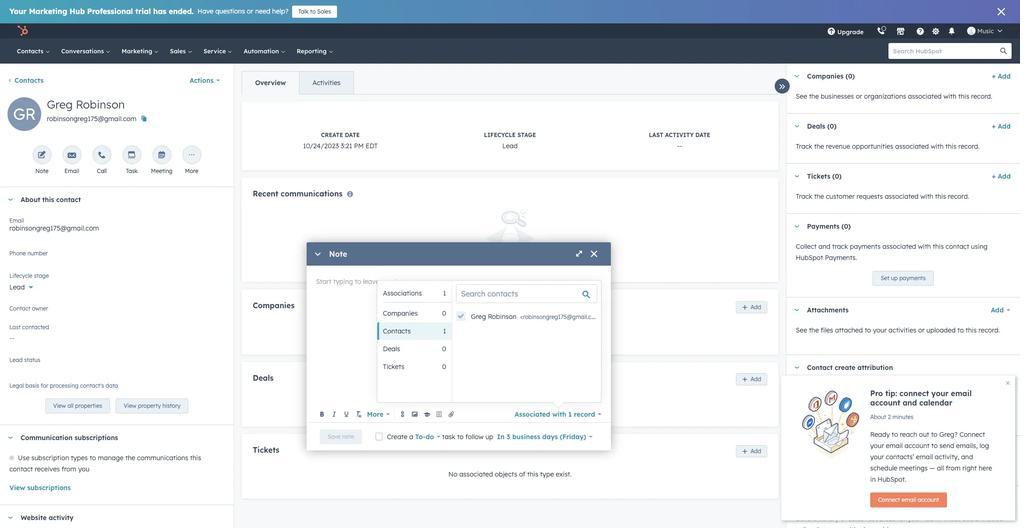 Task type: vqa. For each thing, say whether or not it's contained in the screenshot.
"send" in Review And Send button
no



Task type: locate. For each thing, give the bounding box(es) containing it.
the for customer
[[815, 193, 825, 201]]

and up "minutes"
[[903, 399, 918, 408]]

2 vertical spatial objects
[[495, 471, 518, 479]]

the left revenue
[[815, 142, 825, 151]]

email down email 'icon'
[[65, 168, 79, 175]]

of up associated
[[519, 399, 526, 407]]

and
[[819, 243, 831, 251], [903, 399, 918, 408], [962, 453, 974, 462], [958, 465, 970, 474]]

email for email robinsongreg175@gmail.com
[[9, 217, 24, 224]]

this inside dropdown button
[[42, 196, 54, 204]]

0 horizontal spatial deals
[[253, 374, 274, 383]]

1 vertical spatial add button
[[737, 374, 768, 386]]

1 vertical spatial last
[[9, 324, 21, 331]]

the right manage
[[125, 455, 135, 463]]

payments right "set"
[[900, 275, 926, 282]]

1 track from the top
[[796, 142, 813, 151]]

0 horizontal spatial view
[[9, 484, 25, 493]]

1 vertical spatial more
[[367, 411, 384, 419]]

a inside build a library of sales resources for your team. these could include call scripts or positioning guides.
[[814, 515, 818, 524]]

last left contacted
[[9, 324, 21, 331]]

the down tickets (0)
[[815, 193, 825, 201]]

hubspot
[[796, 254, 824, 262], [823, 395, 851, 404]]

caret image left communication
[[7, 437, 13, 440]]

marketplaces button
[[891, 23, 911, 38]]

0 vertical spatial contacts
[[17, 47, 45, 55]]

note
[[342, 434, 354, 441]]

or left need
[[247, 7, 253, 15]]

0 vertical spatial payments
[[850, 243, 881, 251]]

meeting image
[[158, 151, 166, 160]]

with inside collect and track payments associated with this contact using hubspot payments.
[[919, 243, 932, 251]]

note
[[35, 168, 48, 175], [329, 250, 347, 259]]

subscriptions for view subscriptions
[[27, 484, 71, 493]]

0 horizontal spatial more
[[185, 168, 199, 175]]

1 vertical spatial create
[[387, 433, 408, 442]]

1 0 from the top
[[442, 310, 446, 318]]

0 horizontal spatial greg
[[47, 97, 73, 111]]

lifecycle left stage on the top right of page
[[484, 132, 516, 139]]

0 for deals
[[442, 345, 446, 354]]

3 type from the top
[[540, 471, 554, 479]]

account up the 2 at the right of page
[[871, 399, 901, 408]]

2 + add from the top
[[993, 122, 1011, 131]]

1 vertical spatial deals
[[383, 345, 400, 354]]

view inside view property history link
[[124, 403, 136, 410]]

the left businesses
[[810, 92, 819, 101]]

+ add button for track the customer requests associated with this record.
[[993, 171, 1011, 182]]

0 horizontal spatial last
[[9, 324, 21, 331]]

2 vertical spatial 1
[[569, 411, 572, 419]]

about
[[21, 196, 40, 204], [871, 414, 887, 421]]

lead
[[503, 142, 518, 150], [9, 283, 25, 292], [9, 357, 23, 364]]

view all properties
[[53, 403, 102, 410]]

a inside the attribute contacts created to marketing activities. when a contact is created, hubspot gives credit to all that contact's interactions.
[[972, 384, 976, 393]]

1 vertical spatial greg
[[471, 313, 486, 321]]

view up website
[[9, 484, 25, 493]]

0 vertical spatial about
[[21, 196, 40, 204]]

search image
[[1001, 48, 1008, 54]]

email inside "pro tip: connect your email account and calendar"
[[952, 389, 972, 399]]

3
[[507, 433, 511, 442]]

1 vertical spatial marketing
[[122, 47, 154, 55]]

account inside button
[[918, 497, 940, 504]]

all inside ready to reach out to greg? connect your email account to send emails, log your contacts' email activity, and schedule meetings — all from right here in hubspot.
[[938, 465, 945, 473]]

0 horizontal spatial about
[[21, 196, 40, 204]]

view all properties link
[[45, 399, 110, 414]]

2 track from the top
[[796, 193, 813, 201]]

2 type from the top
[[540, 399, 554, 407]]

0 for companies
[[442, 310, 446, 318]]

(0) up businesses
[[846, 72, 855, 81]]

2 add button from the top
[[737, 374, 768, 386]]

+ add for track the revenue opportunities associated with this record.
[[993, 122, 1011, 131]]

2 0 from the top
[[442, 345, 446, 354]]

opportunities
[[853, 142, 894, 151]]

0 horizontal spatial sales
[[170, 47, 188, 55]]

reach
[[901, 431, 918, 439]]

date up the 3:21
[[345, 132, 360, 139]]

subscriptions up manage
[[75, 434, 118, 443]]

1 vertical spatial + add button
[[993, 121, 1011, 132]]

Phone number text field
[[9, 249, 224, 267]]

add button
[[737, 301, 768, 314], [737, 374, 768, 386], [737, 446, 768, 458]]

exist. for tickets
[[556, 471, 572, 479]]

from inside use subscription types to manage the communications this contact receives from you
[[62, 466, 76, 474]]

1 horizontal spatial from
[[946, 465, 961, 473]]

objects for companies
[[495, 326, 518, 335]]

0 vertical spatial 1
[[443, 289, 446, 298]]

-
[[678, 142, 680, 150], [680, 142, 683, 150]]

and inside collect and track payments associated with this contact using hubspot payments.
[[819, 243, 831, 251]]

contact inside the attribute contacts created to marketing activities. when a contact is created, hubspot gives credit to all that contact's interactions.
[[978, 384, 1001, 393]]

last inside "last activity date --"
[[649, 132, 664, 139]]

1 vertical spatial exist.
[[556, 399, 572, 407]]

marketing down the trial
[[122, 47, 154, 55]]

1 horizontal spatial use
[[796, 465, 808, 474]]

lead down stage on the top right of page
[[503, 142, 518, 150]]

track down tickets (0)
[[796, 193, 813, 201]]

tickets inside the tickets (0) dropdown button
[[808, 172, 831, 181]]

lead inside popup button
[[9, 283, 25, 292]]

or inside 'your marketing hub professional trial has ended. have questions or need help?'
[[247, 7, 253, 15]]

could
[[963, 515, 980, 524]]

1 vertical spatial 1
[[443, 327, 446, 336]]

no inside contact owner no owner
[[9, 309, 19, 318]]

track for track the revenue opportunities associated with this record.
[[796, 142, 813, 151]]

use inside use subscription types to manage the communications this contact receives from you
[[18, 455, 30, 463]]

legal basis for processing contact's data
[[9, 383, 118, 390]]

0 vertical spatial up
[[892, 275, 898, 282]]

from left you
[[62, 466, 76, 474]]

to right talk
[[310, 8, 316, 15]]

trial
[[135, 7, 151, 16]]

and right email,
[[958, 465, 970, 474]]

create up 10/24/2023
[[321, 132, 343, 139]]

credit
[[871, 395, 888, 404]]

actions
[[190, 76, 214, 85]]

greg robinson <robinsongreg175@gmail.com>
[[471, 313, 603, 321]]

attribute
[[796, 384, 824, 393]]

1 + from the top
[[993, 72, 996, 81]]

3 + add from the top
[[993, 172, 1011, 181]]

lead for lead
[[9, 283, 25, 292]]

website activity
[[21, 514, 74, 523]]

your down the attachments dropdown button
[[874, 327, 887, 335]]

2 vertical spatial no associated objects of this type exist.
[[449, 471, 572, 479]]

create inside create date 10/24/2023 3:21 pm edt
[[321, 132, 343, 139]]

1 + add button from the top
[[993, 71, 1011, 82]]

0 vertical spatial sales
[[317, 8, 331, 15]]

1 exist. from the top
[[556, 326, 572, 335]]

email up build a library of sales resources for your team. these could include call scripts or positioning guides.
[[902, 497, 917, 504]]

sales inside button
[[317, 8, 331, 15]]

a for create a
[[410, 433, 414, 442]]

attachments button
[[787, 298, 982, 323]]

payments right track
[[850, 243, 881, 251]]

caret image inside the attachments dropdown button
[[794, 309, 800, 312]]

sales left the service
[[170, 47, 188, 55]]

use for lists
[[796, 465, 808, 474]]

exist. down the (friday)
[[556, 471, 572, 479]]

robinson for greg robinson <robinsongreg175@gmail.com>
[[488, 313, 517, 321]]

1 vertical spatial hubspot
[[823, 395, 851, 404]]

1 vertical spatial see
[[796, 327, 808, 335]]

1 + add from the top
[[993, 72, 1011, 81]]

see the files attached to your activities or uploaded to this record.
[[796, 327, 1000, 335]]

0 vertical spatial lifecycle
[[484, 132, 516, 139]]

marketing link
[[116, 38, 164, 64]]

caret image
[[794, 75, 800, 78], [794, 125, 800, 128], [794, 175, 800, 178], [794, 367, 800, 369], [7, 437, 13, 440]]

+ for see the businesses or organizations associated with this record.
[[993, 72, 996, 81]]

caret image left deals (0)
[[794, 125, 800, 128]]

3 add button from the top
[[737, 446, 768, 458]]

create for a
[[387, 433, 408, 442]]

1 horizontal spatial create
[[387, 433, 408, 442]]

attribution report builder
[[796, 414, 880, 423]]

objects down 3
[[495, 471, 518, 479]]

caret image for communication subscriptions
[[7, 437, 13, 440]]

all inside view all properties link
[[67, 403, 73, 410]]

type down greg robinson <robinsongreg175@gmail.com>
[[540, 326, 554, 335]]

+ add button for see the businesses or organizations associated with this record.
[[993, 71, 1011, 82]]

phone
[[9, 250, 26, 257]]

a up interactions.
[[972, 384, 976, 393]]

all right the —
[[938, 465, 945, 473]]

1 horizontal spatial last
[[649, 132, 664, 139]]

team.
[[924, 515, 942, 524]]

2 vertical spatial add button
[[737, 446, 768, 458]]

is
[[1003, 384, 1008, 393]]

2 horizontal spatial companies
[[808, 72, 844, 81]]

pro tip: connect your email account and calendar
[[871, 389, 972, 408]]

last left activity
[[649, 132, 664, 139]]

tickets
[[808, 172, 831, 181], [383, 363, 405, 371], [253, 446, 280, 455]]

1
[[443, 289, 446, 298], [443, 327, 446, 336], [569, 411, 572, 419]]

and down emails,
[[962, 453, 974, 462]]

1 horizontal spatial contact
[[808, 364, 833, 372]]

call
[[97, 168, 107, 175]]

0 vertical spatial objects
[[495, 326, 518, 335]]

automation link
[[238, 38, 291, 64]]

2 vertical spatial 0
[[442, 363, 446, 371]]

reporting,
[[906, 465, 936, 474]]

no associated objects of this type exist. down 3
[[449, 471, 572, 479]]

3 + from the top
[[993, 172, 996, 181]]

create left to-
[[387, 433, 408, 442]]

type for companies
[[540, 326, 554, 335]]

overview link
[[242, 72, 299, 94]]

2 horizontal spatial view
[[124, 403, 136, 410]]

contact inside dropdown button
[[808, 364, 833, 372]]

for down contacts' on the bottom
[[895, 465, 904, 474]]

the for revenue
[[815, 142, 825, 151]]

caret image inside the about this contact dropdown button
[[7, 199, 13, 201]]

1 horizontal spatial payments
[[900, 275, 926, 282]]

menu item
[[871, 23, 873, 38]]

1 vertical spatial contact
[[808, 364, 833, 372]]

caret image up collect
[[794, 226, 800, 228]]

1 no associated objects of this type exist. from the top
[[449, 326, 572, 335]]

a up "scripts"
[[814, 515, 818, 524]]

no for deals
[[449, 399, 458, 407]]

your down 'ready'
[[871, 442, 885, 451]]

reporting link
[[291, 38, 339, 64]]

set up payments
[[881, 275, 926, 282]]

caret image left the companies (0)
[[794, 75, 800, 78]]

1 vertical spatial track
[[796, 193, 813, 201]]

objects up associated
[[495, 399, 518, 407]]

a left to-
[[410, 433, 414, 442]]

3 + add button from the top
[[993, 171, 1011, 182]]

last for last activity date --
[[649, 132, 664, 139]]

2 see from the top
[[796, 327, 808, 335]]

1 vertical spatial robinson
[[488, 313, 517, 321]]

3 exist. from the top
[[556, 471, 572, 479]]

0 vertical spatial see
[[796, 92, 808, 101]]

more button
[[365, 408, 392, 421]]

exist. up associated with 1 record popup button
[[556, 399, 572, 407]]

0 horizontal spatial note
[[35, 168, 48, 175]]

to-do
[[415, 433, 434, 442]]

about inside dropdown button
[[21, 196, 40, 204]]

0 vertical spatial record
[[574, 411, 596, 419]]

about up email robinsongreg175@gmail.com
[[21, 196, 40, 204]]

caret image left about this contact
[[7, 199, 13, 201]]

add inside popup button
[[992, 306, 1004, 315]]

1 vertical spatial +
[[993, 122, 996, 131]]

1 horizontal spatial up
[[892, 275, 898, 282]]

2 vertical spatial type
[[540, 471, 554, 479]]

this inside use subscription types to manage the communications this contact receives from you
[[190, 455, 201, 463]]

subscriptions inside dropdown button
[[75, 434, 118, 443]]

account down out
[[905, 442, 930, 451]]

up inside 'link'
[[892, 275, 898, 282]]

1 vertical spatial + add
[[993, 122, 1011, 131]]

up right "set"
[[892, 275, 898, 282]]

minutes
[[893, 414, 914, 421]]

1 vertical spatial up
[[486, 433, 494, 442]]

the inside use subscription types to manage the communications this contact receives from you
[[125, 455, 135, 463]]

record up the (friday)
[[574, 411, 596, 419]]

or down library
[[831, 527, 837, 529]]

email,
[[938, 465, 956, 474]]

a for build a library of sales resources for your team. these could include call scripts or positioning guides.
[[814, 515, 818, 524]]

help image
[[917, 28, 925, 36]]

of left sales
[[841, 515, 847, 524]]

caret image for about this contact
[[7, 199, 13, 201]]

to inside button
[[310, 8, 316, 15]]

hubspot down collect
[[796, 254, 824, 262]]

all left properties
[[67, 403, 73, 410]]

1 horizontal spatial robinson
[[488, 313, 517, 321]]

number
[[27, 250, 48, 257]]

+ add
[[993, 72, 1011, 81], [993, 122, 1011, 131], [993, 172, 1011, 181]]

for down connect email account button
[[898, 515, 907, 524]]

no associated objects of this type exist. for tickets
[[449, 471, 572, 479]]

0
[[442, 310, 446, 318], [442, 345, 446, 354], [442, 363, 446, 371]]

(0) for payments (0)
[[842, 223, 851, 231]]

1 for contacts
[[443, 327, 446, 336]]

1 vertical spatial contact's
[[922, 395, 950, 404]]

2 exist. from the top
[[556, 399, 572, 407]]

when
[[953, 384, 970, 393]]

1 vertical spatial subscriptions
[[27, 484, 71, 493]]

requests
[[857, 193, 884, 201]]

2 + from the top
[[993, 122, 996, 131]]

date inside create date 10/24/2023 3:21 pm edt
[[345, 132, 360, 139]]

track for track the customer requests associated with this record.
[[796, 193, 813, 201]]

hubspot down the contacts
[[823, 395, 851, 404]]

need
[[255, 7, 271, 15]]

1 vertical spatial about
[[871, 414, 887, 421]]

email inside email robinsongreg175@gmail.com
[[9, 217, 24, 224]]

0 horizontal spatial date
[[345, 132, 360, 139]]

1 for associations
[[443, 289, 446, 298]]

1 horizontal spatial sales
[[317, 8, 331, 15]]

hubspot.
[[878, 476, 907, 484]]

call image
[[98, 151, 106, 160]]

caret image
[[7, 199, 13, 201], [794, 226, 800, 228], [794, 309, 800, 312], [7, 518, 13, 520]]

1 horizontal spatial more
[[367, 411, 384, 419]]

0 vertical spatial add button
[[737, 301, 768, 314]]

lifecycle inside lifecycle stage lead
[[484, 132, 516, 139]]

(0) for companies (0)
[[846, 72, 855, 81]]

2 horizontal spatial tickets
[[808, 172, 831, 181]]

of down business
[[519, 471, 526, 479]]

view down legal basis for processing contact's data
[[53, 403, 66, 410]]

0 vertical spatial tickets
[[808, 172, 831, 181]]

track the revenue opportunities associated with this record.
[[796, 142, 980, 151]]

communications inside use subscription types to manage the communications this contact receives from you
[[137, 455, 188, 463]]

1 add button from the top
[[737, 301, 768, 314]]

last for last contacted
[[9, 324, 21, 331]]

sales link
[[164, 38, 198, 64]]

1 vertical spatial lead
[[9, 283, 25, 292]]

associated with 1 record button
[[515, 408, 602, 421]]

record up hubspot.
[[873, 465, 893, 474]]

the for files
[[810, 327, 819, 335]]

deals inside dropdown button
[[808, 122, 826, 131]]

2 vertical spatial + add button
[[993, 171, 1011, 182]]

use left lists
[[796, 465, 808, 474]]

navigation
[[242, 71, 354, 95]]

objects down greg robinson <robinsongreg175@gmail.com>
[[495, 326, 518, 335]]

email
[[65, 168, 79, 175], [9, 217, 24, 224]]

3 objects from the top
[[495, 471, 518, 479]]

use subscription types to manage the communications this contact receives from you
[[9, 455, 201, 474]]

0 vertical spatial contact's
[[80, 383, 104, 390]]

caret image for payments (0)
[[794, 226, 800, 228]]

(0) up revenue
[[828, 122, 837, 131]]

1 horizontal spatial greg
[[471, 313, 486, 321]]

for for use
[[895, 465, 904, 474]]

notifications image
[[948, 28, 956, 36]]

email inside button
[[902, 497, 917, 504]]

0 vertical spatial hubspot
[[796, 254, 824, 262]]

no associated objects of this type exist. for deals
[[449, 399, 572, 407]]

1 see from the top
[[796, 92, 808, 101]]

caret image inside contact create attribution dropdown button
[[794, 367, 800, 369]]

businesses
[[821, 92, 855, 101]]

2 + add button from the top
[[993, 121, 1011, 132]]

connect down hubspot.
[[879, 497, 901, 504]]

caret image inside companies (0) dropdown button
[[794, 75, 800, 78]]

the left files
[[810, 327, 819, 335]]

1 vertical spatial email
[[9, 217, 24, 224]]

lead left status
[[9, 357, 23, 364]]

view for view property history
[[124, 403, 136, 410]]

2 no associated objects of this type exist. from the top
[[449, 399, 572, 407]]

type up associated with 1 record
[[540, 399, 554, 407]]

caret image inside communication subscriptions dropdown button
[[7, 437, 13, 440]]

payments (0) button
[[787, 214, 1008, 239]]

contact's left data
[[80, 383, 104, 390]]

talk to sales button
[[292, 6, 337, 18]]

report
[[834, 414, 855, 423]]

payments inside collect and track payments associated with this contact using hubspot payments.
[[850, 243, 881, 251]]

navigation containing overview
[[242, 71, 354, 95]]

1 vertical spatial use
[[796, 465, 808, 474]]

see for see the files attached to your activities or uploaded to this record.
[[796, 327, 808, 335]]

1 vertical spatial contacts link
[[7, 76, 44, 85]]

2 vertical spatial account
[[918, 497, 940, 504]]

view subscriptions
[[9, 484, 71, 493]]

caret image left 'attachments'
[[794, 309, 800, 312]]

2 horizontal spatial a
[[972, 384, 976, 393]]

contact left receives
[[9, 466, 33, 474]]

caret image for website activity
[[7, 518, 13, 520]]

use
[[18, 455, 30, 463], [796, 465, 808, 474]]

your left the when
[[932, 389, 949, 399]]

sales right talk
[[317, 8, 331, 15]]

connect inside button
[[879, 497, 901, 504]]

view inside view subscriptions button
[[9, 484, 25, 493]]

2 vertical spatial a
[[814, 515, 818, 524]]

caret image inside the tickets (0) dropdown button
[[794, 175, 800, 178]]

see
[[796, 92, 808, 101], [796, 327, 808, 335]]

view inside view all properties link
[[53, 403, 66, 410]]

1 objects from the top
[[495, 326, 518, 335]]

0 vertical spatial email
[[65, 168, 79, 175]]

marketing inside "link"
[[122, 47, 154, 55]]

note down note image on the top left of the page
[[35, 168, 48, 175]]

0 vertical spatial lead
[[503, 142, 518, 150]]

up left in
[[486, 433, 494, 442]]

contact owner no owner
[[9, 305, 48, 318]]

0 vertical spatial +
[[993, 72, 996, 81]]

0 horizontal spatial contact
[[9, 305, 30, 312]]

about for about this contact
[[21, 196, 40, 204]]

all
[[898, 395, 905, 404], [67, 403, 73, 410], [938, 465, 945, 473]]

all right tip:
[[898, 395, 905, 404]]

activity,
[[935, 453, 960, 462]]

see left files
[[796, 327, 808, 335]]

0 vertical spatial greg
[[47, 97, 73, 111]]

with inside popup button
[[553, 411, 567, 419]]

contact up attribute
[[808, 364, 833, 372]]

0 vertical spatial subscriptions
[[75, 434, 118, 443]]

3 0 from the top
[[442, 363, 446, 371]]

2 horizontal spatial deals
[[808, 122, 826, 131]]

contact
[[56, 196, 81, 204], [946, 243, 970, 251], [978, 384, 1001, 393], [9, 466, 33, 474]]

use left the "subscription"
[[18, 455, 30, 463]]

0 vertical spatial note
[[35, 168, 48, 175]]

from down activity, at bottom right
[[946, 465, 961, 473]]

your left team.
[[908, 515, 922, 524]]

0 horizontal spatial all
[[67, 403, 73, 410]]

0 horizontal spatial communications
[[137, 455, 188, 463]]

to inside use subscription types to manage the communications this contact receives from you
[[90, 455, 96, 463]]

caret image inside the payments (0) dropdown button
[[794, 226, 800, 228]]

of down greg robinson <robinsongreg175@gmail.com>
[[519, 326, 526, 335]]

basis
[[25, 383, 39, 390]]

(0) up track
[[842, 223, 851, 231]]

caret image inside website activity dropdown button
[[7, 518, 13, 520]]

type
[[540, 326, 554, 335], [540, 399, 554, 407], [540, 471, 554, 479]]

0 horizontal spatial record
[[574, 411, 596, 419]]

exist. for companies
[[556, 326, 572, 335]]

0 horizontal spatial tickets
[[253, 446, 280, 455]]

1 horizontal spatial companies
[[383, 310, 418, 318]]

3 no associated objects of this type exist. from the top
[[449, 471, 572, 479]]

contact inside contact owner no owner
[[9, 305, 30, 312]]

1 horizontal spatial record
[[873, 465, 893, 474]]

(0) for deals (0)
[[828, 122, 837, 131]]

contact left is
[[978, 384, 1001, 393]]

no
[[9, 309, 19, 318], [449, 326, 458, 335], [449, 399, 458, 407], [449, 471, 458, 479]]

2 horizontal spatial all
[[938, 465, 945, 473]]

to right lists
[[824, 465, 830, 474]]

with for track the customer requests associated with this record.
[[921, 193, 934, 201]]

see down the companies (0)
[[796, 92, 808, 101]]

+ for track the revenue opportunities associated with this record.
[[993, 122, 996, 131]]

menu
[[821, 23, 1009, 38]]

of for companies
[[519, 326, 526, 335]]

caret image inside deals (0) dropdown button
[[794, 125, 800, 128]]

0 vertical spatial account
[[871, 399, 901, 408]]

subscriptions inside button
[[27, 484, 71, 493]]

2 date from the left
[[696, 132, 711, 139]]

do
[[426, 433, 434, 442]]

email for email
[[65, 168, 79, 175]]

view left property at bottom left
[[124, 403, 136, 410]]

2 objects from the top
[[495, 399, 518, 407]]

or inside build a library of sales resources for your team. these could include call scripts or positioning guides.
[[831, 527, 837, 529]]

activities
[[313, 79, 341, 87]]

0 horizontal spatial connect
[[879, 497, 901, 504]]

marketing
[[888, 384, 920, 393]]

0 horizontal spatial payments
[[850, 243, 881, 251]]

1 type from the top
[[540, 326, 554, 335]]

for inside build a library of sales resources for your team. these could include call scripts or positioning guides.
[[898, 515, 907, 524]]

1 horizontal spatial all
[[898, 395, 905, 404]]

processing
[[50, 383, 79, 390]]

contact's inside the attribute contacts created to marketing activities. when a contact is created, hubspot gives credit to all that contact's interactions.
[[922, 395, 950, 404]]

or
[[247, 7, 253, 15], [856, 92, 863, 101], [919, 327, 925, 335], [831, 527, 837, 529]]

1 date from the left
[[345, 132, 360, 139]]

track
[[796, 142, 813, 151], [796, 193, 813, 201]]

contacted
[[22, 324, 49, 331]]

see for see the businesses or organizations associated with this record.
[[796, 92, 808, 101]]

close image
[[1007, 382, 1010, 386]]

upgrade image
[[828, 28, 836, 36]]

caret image for tickets (0)
[[794, 175, 800, 178]]

1 horizontal spatial email
[[65, 168, 79, 175]]

owner up last contacted in the bottom left of the page
[[20, 309, 39, 318]]

created
[[854, 384, 878, 393]]

email up reporting,
[[917, 453, 934, 462]]

lifecycle stage
[[9, 273, 49, 280]]

lifecycle left stage
[[9, 273, 32, 280]]

1 vertical spatial 0
[[442, 345, 446, 354]]

robinsongreg175@gmail.com down greg robinson
[[47, 115, 136, 123]]

caret image up attribute
[[794, 367, 800, 369]]

Last contacted text field
[[9, 330, 224, 345]]

exist. for deals
[[556, 399, 572, 407]]

receives
[[35, 466, 60, 474]]

0 vertical spatial exist.
[[556, 326, 572, 335]]

no associated objects of this type exist. up associated
[[449, 399, 572, 407]]

contact inside dropdown button
[[56, 196, 81, 204]]



Task type: describe. For each thing, give the bounding box(es) containing it.
lifecycle stage lead
[[484, 132, 536, 150]]

type for tickets
[[540, 471, 554, 479]]

task
[[443, 433, 456, 442]]

stage
[[518, 132, 536, 139]]

your marketing hub professional trial has ended. have questions or need help?
[[9, 7, 289, 16]]

customer
[[826, 193, 855, 201]]

no for tickets
[[449, 471, 458, 479]]

website
[[21, 514, 47, 523]]

type for deals
[[540, 399, 554, 407]]

of for tickets
[[519, 471, 526, 479]]

to right task
[[458, 433, 464, 442]]

contact inside use subscription types to manage the communications this contact receives from you
[[9, 466, 33, 474]]

+ for track the customer requests associated with this record.
[[993, 172, 996, 181]]

out
[[920, 431, 930, 439]]

activities.
[[921, 384, 951, 393]]

help?
[[272, 7, 289, 15]]

use for subscription
[[18, 455, 30, 463]]

stage
[[34, 273, 49, 280]]

using
[[972, 243, 988, 251]]

lifecycle for lifecycle stage lead
[[484, 132, 516, 139]]

reporting
[[297, 47, 329, 55]]

0 vertical spatial marketing
[[29, 7, 67, 16]]

resources
[[866, 515, 896, 524]]

objects for deals
[[495, 399, 518, 407]]

0 vertical spatial for
[[41, 383, 48, 390]]

associated inside collect and track payments associated with this contact using hubspot payments.
[[883, 243, 917, 251]]

lists
[[810, 465, 822, 474]]

1 vertical spatial contacts
[[15, 76, 44, 85]]

for for build
[[898, 515, 907, 524]]

1 vertical spatial robinsongreg175@gmail.com
[[9, 224, 99, 233]]

gives
[[853, 395, 869, 404]]

add button for deals
[[737, 374, 768, 386]]

companies inside dropdown button
[[808, 72, 844, 81]]

more inside popup button
[[367, 411, 384, 419]]

view property history
[[124, 403, 181, 410]]

of for deals
[[519, 399, 526, 407]]

create
[[835, 364, 856, 372]]

hubspot inside the attribute contacts created to marketing activities. when a contact is created, hubspot gives credit to all that contact's interactions.
[[823, 395, 851, 404]]

caret image for attachments
[[794, 309, 800, 312]]

activity
[[49, 514, 74, 523]]

account inside "pro tip: connect your email account and calendar"
[[871, 399, 901, 408]]

settings image
[[932, 27, 941, 36]]

to left reach
[[892, 431, 899, 439]]

connect inside ready to reach out to greg? connect your email account to send emails, log your contacts' email activity, and schedule meetings — all from right here in hubspot.
[[960, 431, 986, 439]]

lead for lead status
[[9, 357, 23, 364]]

collect and track payments associated with this contact using hubspot payments.
[[796, 243, 988, 262]]

in 3 business days (friday) button
[[497, 432, 593, 443]]

have
[[198, 7, 214, 15]]

manage
[[985, 445, 1011, 453]]

ready to reach out to greg? connect your email account to send emails, log your contacts' email activity, and schedule meetings — all from right here in hubspot.
[[871, 431, 993, 484]]

meeting
[[151, 168, 173, 175]]

track
[[833, 243, 849, 251]]

website activity button
[[0, 506, 224, 529]]

collect
[[796, 243, 817, 251]]

Search HubSpot search field
[[889, 43, 1004, 59]]

send
[[940, 442, 955, 451]]

task to follow up
[[441, 433, 495, 442]]

this inside collect and track payments associated with this contact using hubspot payments.
[[933, 243, 944, 251]]

all inside the attribute contacts created to marketing activities. when a contact is created, hubspot gives credit to all that contact's interactions.
[[898, 395, 905, 404]]

2 vertical spatial deals
[[253, 374, 274, 383]]

phone number
[[9, 250, 48, 257]]

1 horizontal spatial note
[[329, 250, 347, 259]]

close dialog image
[[591, 251, 598, 259]]

revenue
[[826, 142, 851, 151]]

subscriptions for communication subscriptions
[[75, 434, 118, 443]]

+ add for track the customer requests associated with this record.
[[993, 172, 1011, 181]]

builder
[[857, 414, 880, 423]]

call
[[796, 527, 807, 529]]

owner up contacted
[[32, 305, 48, 312]]

and inside "pro tip: connect your email account and calendar"
[[903, 399, 918, 408]]

and inside ready to reach out to greg? connect your email account to send emails, log your contacts' email activity, and schedule meetings — all from right here in hubspot.
[[962, 453, 974, 462]]

1 inside popup button
[[569, 411, 572, 419]]

or right activities
[[919, 327, 925, 335]]

view for view all properties
[[53, 403, 66, 410]]

about for about 2 minutes
[[871, 414, 887, 421]]

0 horizontal spatial up
[[486, 433, 494, 442]]

+ add for see the businesses or organizations associated with this record.
[[993, 72, 1011, 81]]

schedule
[[871, 465, 898, 473]]

to-do button
[[415, 432, 441, 443]]

lead inside lifecycle stage lead
[[503, 142, 518, 150]]

no for companies
[[449, 326, 458, 335]]

contact for contact owner no owner
[[9, 305, 30, 312]]

objects for tickets
[[495, 471, 518, 479]]

types
[[71, 455, 88, 463]]

organizations
[[865, 92, 907, 101]]

your
[[9, 7, 27, 16]]

more image
[[188, 151, 196, 160]]

(0) for tickets (0)
[[833, 172, 842, 181]]

email up contacts' on the bottom
[[886, 442, 903, 451]]

include
[[982, 515, 1004, 524]]

to right uploaded
[[958, 327, 964, 335]]

save
[[328, 434, 341, 441]]

2 vertical spatial contacts
[[383, 327, 411, 336]]

to right out
[[932, 431, 938, 439]]

with for track the revenue opportunities associated with this record.
[[931, 142, 944, 151]]

professional
[[87, 7, 133, 16]]

2
[[888, 414, 892, 421]]

0 vertical spatial contacts link
[[11, 38, 56, 64]]

you
[[78, 466, 90, 474]]

hubspot inside collect and track payments associated with this contact using hubspot payments.
[[796, 254, 824, 262]]

conversations
[[61, 47, 106, 55]]

note image
[[38, 151, 46, 160]]

2 - from the left
[[680, 142, 683, 150]]

the for businesses
[[810, 92, 819, 101]]

0 for tickets
[[442, 363, 446, 371]]

date inside "last activity date --"
[[696, 132, 711, 139]]

add button for companies
[[737, 301, 768, 314]]

no associated objects of this type exist. for companies
[[449, 326, 572, 335]]

caret image for deals (0)
[[794, 125, 800, 128]]

create for date
[[321, 132, 343, 139]]

edt
[[366, 142, 378, 150]]

manage link
[[985, 444, 1011, 455]]

1 vertical spatial record
[[873, 465, 893, 474]]

lifecycle for lifecycle stage
[[9, 273, 32, 280]]

to left send
[[932, 442, 938, 451]]

contact for contact create attribution
[[808, 364, 833, 372]]

marketplaces image
[[897, 28, 905, 36]]

last activity date --
[[649, 132, 711, 150]]

menu containing music
[[821, 23, 1009, 38]]

to right attached
[[865, 327, 872, 335]]

close image
[[998, 8, 1006, 15]]

email robinsongreg175@gmail.com
[[9, 217, 99, 233]]

property
[[138, 403, 161, 410]]

email image
[[68, 151, 76, 160]]

greg for greg robinson <robinsongreg175@gmail.com>
[[471, 313, 486, 321]]

deals (0) button
[[787, 114, 989, 139]]

account inside ready to reach out to greg? connect your email account to send emails, log your contacts' email activity, and schedule meetings — all from right here in hubspot.
[[905, 442, 930, 451]]

—
[[930, 465, 936, 473]]

attachments
[[808, 306, 849, 315]]

your inside "pro tip: connect your email account and calendar"
[[932, 389, 949, 399]]

uploaded
[[927, 327, 956, 335]]

days
[[543, 433, 558, 442]]

or right businesses
[[856, 92, 863, 101]]

to up credit
[[880, 384, 886, 393]]

view for view subscriptions
[[9, 484, 25, 493]]

payments
[[808, 223, 840, 231]]

recent communications
[[253, 189, 343, 199]]

0 horizontal spatial companies
[[253, 301, 295, 311]]

<robinsongreg175@gmail.com>
[[521, 314, 603, 321]]

0 vertical spatial communications
[[281, 189, 343, 199]]

task image
[[128, 151, 136, 160]]

contact create attribution
[[808, 364, 894, 372]]

expand dialog image
[[576, 251, 583, 259]]

last contacted
[[9, 324, 49, 331]]

of inside build a library of sales resources for your team. these could include call scripts or positioning guides.
[[841, 515, 847, 524]]

build a library of sales resources for your team. these could include call scripts or positioning guides.
[[796, 515, 1004, 529]]

music
[[978, 27, 995, 35]]

your up schedule
[[871, 453, 885, 462]]

save note button
[[320, 430, 362, 445]]

ended.
[[169, 7, 194, 16]]

library
[[819, 515, 839, 524]]

greg for greg robinson
[[47, 97, 73, 111]]

associated with 1 record
[[515, 411, 596, 419]]

these
[[943, 515, 961, 524]]

caret image for contact create attribution
[[794, 367, 800, 369]]

companies (0) button
[[787, 64, 989, 89]]

companies (0)
[[808, 72, 855, 81]]

1 horizontal spatial deals
[[383, 345, 400, 354]]

caret image for companies (0)
[[794, 75, 800, 78]]

tickets (0)
[[808, 172, 842, 181]]

your inside build a library of sales resources for your team. these could include call scripts or positioning guides.
[[908, 515, 922, 524]]

hubspot image
[[17, 25, 28, 37]]

+ add button for track the revenue opportunities associated with this record.
[[993, 121, 1011, 132]]

minimize dialog image
[[314, 251, 322, 259]]

greg robinson
[[47, 97, 125, 111]]

segment
[[832, 465, 859, 474]]

add button for tickets
[[737, 446, 768, 458]]

robinson for greg robinson
[[76, 97, 125, 111]]

history
[[163, 403, 181, 410]]

emails,
[[957, 442, 978, 451]]

business
[[513, 433, 541, 442]]

1 horizontal spatial tickets
[[383, 363, 405, 371]]

Search contacts search field
[[456, 285, 598, 304]]

1 - from the left
[[678, 142, 680, 150]]

music button
[[962, 23, 1009, 38]]

0 vertical spatial robinsongreg175@gmail.com
[[47, 115, 136, 123]]

1 vertical spatial sales
[[170, 47, 188, 55]]

calling icon image
[[877, 27, 886, 36]]

record inside popup button
[[574, 411, 596, 419]]

memberships
[[821, 445, 865, 453]]

with for collect and track payments associated with this contact using hubspot payments.
[[919, 243, 932, 251]]

to right credit
[[890, 395, 896, 404]]

search button
[[996, 43, 1012, 59]]

payments inside 'link'
[[900, 275, 926, 282]]

contact inside collect and track payments associated with this contact using hubspot payments.
[[946, 243, 970, 251]]

2 vertical spatial tickets
[[253, 446, 280, 455]]

associations
[[383, 289, 422, 298]]

list memberships button
[[787, 437, 981, 462]]

from inside ready to reach out to greg? connect your email account to send emails, log your contacts' email activity, and schedule meetings — all from right here in hubspot.
[[946, 465, 961, 473]]

service
[[204, 47, 228, 55]]

attribution report builder button
[[796, 413, 893, 425]]

set
[[881, 275, 890, 282]]

greg robinson image
[[968, 27, 976, 35]]

that
[[907, 395, 920, 404]]

right
[[963, 465, 978, 473]]



